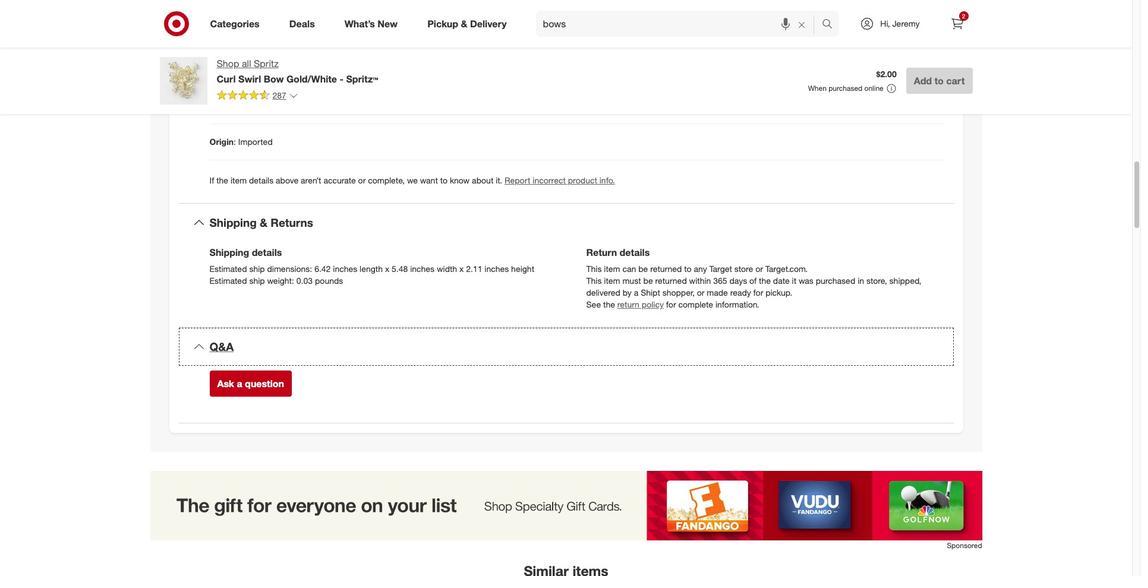 Task type: describe. For each thing, give the bounding box(es) containing it.
target
[[710, 264, 733, 274]]

deals
[[289, 18, 315, 29]]

1 estimated from the top
[[210, 264, 247, 274]]

question
[[245, 378, 284, 390]]

1 this from the top
[[587, 264, 602, 274]]

287
[[273, 90, 287, 100]]

0 vertical spatial the
[[217, 176, 228, 186]]

upc : 018697424832
[[210, 64, 288, 75]]

add to cart button
[[907, 68, 973, 94]]

above
[[276, 176, 299, 186]]

dimensions:
[[267, 264, 312, 274]]

2 x from the left
[[460, 264, 464, 274]]

1 vertical spatial returned
[[656, 276, 687, 286]]

365
[[714, 276, 728, 286]]

when
[[809, 84, 827, 93]]

shopper,
[[663, 288, 695, 298]]

deals link
[[279, 11, 330, 37]]

it
[[793, 276, 797, 286]]

1 x from the left
[[385, 264, 390, 274]]

details left the above
[[249, 176, 274, 186]]

accurate
[[324, 176, 356, 186]]

report incorrect product info. button
[[505, 175, 615, 187]]

to inside 'button'
[[935, 75, 944, 87]]

categories link
[[200, 11, 275, 37]]

search button
[[817, 11, 846, 39]]

info.
[[600, 176, 615, 186]]

height
[[512, 264, 535, 274]]

origin : imported
[[210, 137, 273, 147]]

shipt
[[641, 288, 661, 298]]

287 link
[[217, 90, 298, 103]]

pickup.
[[766, 288, 793, 298]]

: for upc
[[228, 64, 230, 75]]

return details this item can be returned to any target store or target.com. this item must be returned within 365 days of the date it was purchased in store, shipped, delivered by a shipt shopper, or made ready for pickup. see the return policy for complete information.
[[587, 247, 922, 310]]

pickup
[[428, 18, 459, 29]]

product
[[568, 176, 598, 186]]

spritz
[[254, 58, 279, 70]]

know
[[450, 176, 470, 186]]

shipping & returns
[[210, 216, 313, 230]]

add to cart
[[915, 75, 966, 87]]

(dpci)
[[264, 101, 289, 111]]

hi, jeremy
[[881, 18, 920, 29]]

if the item details above aren't accurate or complete, we want to know about it. report incorrect product info.
[[210, 176, 615, 186]]

search
[[817, 19, 846, 31]]

advertisement region
[[150, 472, 983, 541]]

number
[[230, 101, 261, 111]]

store,
[[867, 276, 888, 286]]

want
[[420, 176, 438, 186]]

curl
[[217, 73, 236, 85]]

return
[[587, 247, 617, 259]]

we
[[407, 176, 418, 186]]

$2.00
[[877, 69, 897, 79]]

& for pickup
[[461, 18, 468, 29]]

return policy link
[[618, 300, 664, 310]]

1 inches from the left
[[333, 264, 358, 274]]

in
[[858, 276, 865, 286]]

shipping details estimated ship dimensions: 6.42 inches length x 5.48 inches width x 2.11 inches height estimated ship weight: 0.03 pounds
[[210, 247, 535, 286]]

shop
[[217, 58, 239, 70]]

2 estimated from the top
[[210, 276, 247, 286]]

-
[[340, 73, 344, 85]]

spritz™
[[346, 73, 379, 85]]

2 vertical spatial item
[[604, 276, 621, 286]]

0 horizontal spatial or
[[358, 176, 366, 186]]

2 this from the top
[[587, 276, 602, 286]]

imported
[[238, 137, 273, 147]]

report
[[505, 176, 531, 186]]

cart
[[947, 75, 966, 87]]

width
[[437, 264, 457, 274]]

tcin : 76422140
[[210, 28, 271, 38]]

shop all spritz curl swirl bow gold/white - spritz™
[[217, 58, 379, 85]]

1 horizontal spatial for
[[754, 288, 764, 298]]

incorrect
[[533, 176, 566, 186]]

new
[[378, 18, 398, 29]]

1 vertical spatial for
[[667, 300, 677, 310]]

returns
[[271, 216, 313, 230]]

if
[[210, 176, 214, 186]]

jeremy
[[893, 18, 920, 29]]

add
[[915, 75, 933, 87]]

date
[[774, 276, 790, 286]]

of
[[750, 276, 757, 286]]

must
[[623, 276, 641, 286]]

ask a question
[[217, 378, 284, 390]]

1 vertical spatial be
[[644, 276, 653, 286]]

length
[[360, 264, 383, 274]]

complete
[[679, 300, 714, 310]]

a inside return details this item can be returned to any target store or target.com. this item must be returned within 365 days of the date it was purchased in store, shipped, delivered by a shipt shopper, or made ready for pickup. see the return policy for complete information.
[[634, 288, 639, 298]]

018697424832
[[232, 64, 288, 75]]

ready
[[731, 288, 752, 298]]

shipping for shipping & returns
[[210, 216, 257, 230]]

pickup & delivery link
[[418, 11, 522, 37]]

2 vertical spatial or
[[697, 288, 705, 298]]

0 vertical spatial returned
[[651, 264, 682, 274]]

online
[[865, 84, 884, 93]]

store
[[735, 264, 754, 274]]

2 inches from the left
[[410, 264, 435, 274]]

item number (dpci)
[[210, 101, 289, 111]]



Task type: vqa. For each thing, say whether or not it's contained in the screenshot.
the top Or
yes



Task type: locate. For each thing, give the bounding box(es) containing it.
1 vertical spatial or
[[756, 264, 764, 274]]

it.
[[496, 176, 503, 186]]

0 vertical spatial or
[[358, 176, 366, 186]]

: left imported
[[234, 137, 236, 147]]

be up shipt
[[644, 276, 653, 286]]

purchased
[[829, 84, 863, 93], [816, 276, 856, 286]]

1 horizontal spatial a
[[634, 288, 639, 298]]

all
[[242, 58, 251, 70]]

0 vertical spatial shipping
[[210, 216, 257, 230]]

0 vertical spatial be
[[639, 264, 648, 274]]

a right ask
[[237, 378, 242, 390]]

details inside return details this item can be returned to any target store or target.com. this item must be returned within 365 days of the date it was purchased in store, shipped, delivered by a shipt shopper, or made ready for pickup. see the return policy for complete information.
[[620, 247, 650, 259]]

or down within
[[697, 288, 705, 298]]

inches
[[333, 264, 358, 274], [410, 264, 435, 274], [485, 264, 509, 274]]

item right if
[[231, 176, 247, 186]]

ask
[[217, 378, 234, 390]]

tcin
[[210, 28, 229, 38]]

What can we help you find? suggestions appear below search field
[[536, 11, 826, 37]]

76422140
[[234, 28, 271, 38]]

or up of at top
[[756, 264, 764, 274]]

be
[[639, 264, 648, 274], [644, 276, 653, 286]]

sponsored region
[[150, 472, 983, 577]]

upc
[[210, 64, 228, 75]]

item
[[210, 101, 227, 111]]

q&a
[[210, 340, 234, 354]]

days
[[730, 276, 748, 286]]

&
[[461, 18, 468, 29], [260, 216, 268, 230]]

ship left dimensions:
[[249, 264, 265, 274]]

by
[[623, 288, 632, 298]]

when purchased online
[[809, 84, 884, 93]]

ship left weight:
[[249, 276, 265, 286]]

: for origin
[[234, 137, 236, 147]]

or right accurate
[[358, 176, 366, 186]]

categories
[[210, 18, 260, 29]]

item left can at top right
[[604, 264, 621, 274]]

q&a button
[[179, 328, 954, 366]]

0 horizontal spatial inches
[[333, 264, 358, 274]]

0.03
[[297, 276, 313, 286]]

0 horizontal spatial &
[[260, 216, 268, 230]]

complete,
[[368, 176, 405, 186]]

details
[[249, 176, 274, 186], [252, 247, 282, 259], [620, 247, 650, 259]]

the right if
[[217, 176, 228, 186]]

0 vertical spatial estimated
[[210, 264, 247, 274]]

2 ship from the top
[[249, 276, 265, 286]]

any
[[694, 264, 708, 274]]

: left the "all"
[[228, 64, 230, 75]]

1 horizontal spatial to
[[685, 264, 692, 274]]

details for shipping
[[252, 247, 282, 259]]

:
[[229, 28, 232, 38], [228, 64, 230, 75], [234, 137, 236, 147]]

details up dimensions:
[[252, 247, 282, 259]]

inches right 5.48
[[410, 264, 435, 274]]

0 horizontal spatial x
[[385, 264, 390, 274]]

details for return
[[620, 247, 650, 259]]

made
[[707, 288, 728, 298]]

to
[[935, 75, 944, 87], [441, 176, 448, 186], [685, 264, 692, 274]]

2 horizontal spatial to
[[935, 75, 944, 87]]

pickup & delivery
[[428, 18, 507, 29]]

0 vertical spatial :
[[229, 28, 232, 38]]

& for shipping
[[260, 216, 268, 230]]

1 horizontal spatial or
[[697, 288, 705, 298]]

what's new link
[[335, 11, 413, 37]]

0 vertical spatial item
[[231, 176, 247, 186]]

policy
[[642, 300, 664, 310]]

0 horizontal spatial the
[[217, 176, 228, 186]]

3 inches from the left
[[485, 264, 509, 274]]

0 vertical spatial this
[[587, 264, 602, 274]]

a inside button
[[237, 378, 242, 390]]

2 shipping from the top
[[210, 247, 249, 259]]

1 vertical spatial a
[[237, 378, 242, 390]]

what's
[[345, 18, 375, 29]]

1 vertical spatial purchased
[[816, 276, 856, 286]]

0 horizontal spatial to
[[441, 176, 448, 186]]

2 horizontal spatial the
[[760, 276, 771, 286]]

to inside return details this item can be returned to any target store or target.com. this item must be returned within 365 days of the date it was purchased in store, shipped, delivered by a shipt shopper, or made ready for pickup. see the return policy for complete information.
[[685, 264, 692, 274]]

1 vertical spatial estimated
[[210, 276, 247, 286]]

0 horizontal spatial for
[[667, 300, 677, 310]]

1 vertical spatial &
[[260, 216, 268, 230]]

this down return
[[587, 264, 602, 274]]

1 shipping from the top
[[210, 216, 257, 230]]

weight:
[[267, 276, 294, 286]]

inches right 2.11
[[485, 264, 509, 274]]

the right of at top
[[760, 276, 771, 286]]

1 vertical spatial the
[[760, 276, 771, 286]]

6.42
[[315, 264, 331, 274]]

x left 2.11
[[460, 264, 464, 274]]

see
[[587, 300, 601, 310]]

for
[[754, 288, 764, 298], [667, 300, 677, 310]]

2 vertical spatial the
[[604, 300, 615, 310]]

0 vertical spatial ship
[[249, 264, 265, 274]]

what's new
[[345, 18, 398, 29]]

this up delivered
[[587, 276, 602, 286]]

aren't
[[301, 176, 321, 186]]

pounds
[[315, 276, 343, 286]]

shipped,
[[890, 276, 922, 286]]

shipping down if
[[210, 216, 257, 230]]

sponsored
[[948, 542, 983, 551]]

1 vertical spatial ship
[[249, 276, 265, 286]]

0 vertical spatial purchased
[[829, 84, 863, 93]]

x left 5.48
[[385, 264, 390, 274]]

swirl
[[239, 73, 261, 85]]

shipping inside shipping details estimated ship dimensions: 6.42 inches length x 5.48 inches width x 2.11 inches height estimated ship weight: 0.03 pounds
[[210, 247, 249, 259]]

1 horizontal spatial inches
[[410, 264, 435, 274]]

& left returns
[[260, 216, 268, 230]]

was
[[799, 276, 814, 286]]

details inside shipping details estimated ship dimensions: 6.42 inches length x 5.48 inches width x 2.11 inches height estimated ship weight: 0.03 pounds
[[252, 247, 282, 259]]

& inside the shipping & returns dropdown button
[[260, 216, 268, 230]]

delivered
[[587, 288, 621, 298]]

1 horizontal spatial &
[[461, 18, 468, 29]]

2 vertical spatial to
[[685, 264, 692, 274]]

to right add on the top of page
[[935, 75, 944, 87]]

1 ship from the top
[[249, 264, 265, 274]]

a right the by
[[634, 288, 639, 298]]

2 link
[[945, 11, 971, 37]]

to left any
[[685, 264, 692, 274]]

be right can at top right
[[639, 264, 648, 274]]

inches up pounds
[[333, 264, 358, 274]]

details up can at top right
[[620, 247, 650, 259]]

& right pickup
[[461, 18, 468, 29]]

2 horizontal spatial inches
[[485, 264, 509, 274]]

for down of at top
[[754, 288, 764, 298]]

1 vertical spatial item
[[604, 264, 621, 274]]

about
[[472, 176, 494, 186]]

can
[[623, 264, 637, 274]]

5.48
[[392, 264, 408, 274]]

: left 76422140
[[229, 28, 232, 38]]

image of curl swirl bow gold/white - spritz™ image
[[160, 57, 207, 105]]

ask a question button
[[210, 371, 292, 397]]

returned
[[651, 264, 682, 274], [656, 276, 687, 286]]

to right 'want'
[[441, 176, 448, 186]]

0 vertical spatial &
[[461, 18, 468, 29]]

shipping down shipping & returns
[[210, 247, 249, 259]]

2 horizontal spatial or
[[756, 264, 764, 274]]

shipping for shipping details estimated ship dimensions: 6.42 inches length x 5.48 inches width x 2.11 inches height estimated ship weight: 0.03 pounds
[[210, 247, 249, 259]]

for down the shopper,
[[667, 300, 677, 310]]

shipping inside dropdown button
[[210, 216, 257, 230]]

delivery
[[470, 18, 507, 29]]

2
[[963, 12, 966, 20]]

1 vertical spatial this
[[587, 276, 602, 286]]

1 horizontal spatial the
[[604, 300, 615, 310]]

1 vertical spatial shipping
[[210, 247, 249, 259]]

bow
[[264, 73, 284, 85]]

0 horizontal spatial a
[[237, 378, 242, 390]]

ship
[[249, 264, 265, 274], [249, 276, 265, 286]]

1 horizontal spatial x
[[460, 264, 464, 274]]

estimated left weight:
[[210, 276, 247, 286]]

purchased right when
[[829, 84, 863, 93]]

estimated down shipping & returns
[[210, 264, 247, 274]]

1 vertical spatial to
[[441, 176, 448, 186]]

2 vertical spatial :
[[234, 137, 236, 147]]

the
[[217, 176, 228, 186], [760, 276, 771, 286], [604, 300, 615, 310]]

0 vertical spatial to
[[935, 75, 944, 87]]

0 vertical spatial for
[[754, 288, 764, 298]]

: for tcin
[[229, 28, 232, 38]]

gold/white
[[287, 73, 337, 85]]

estimated
[[210, 264, 247, 274], [210, 276, 247, 286]]

2.11
[[466, 264, 483, 274]]

origin
[[210, 137, 234, 147]]

& inside pickup & delivery link
[[461, 18, 468, 29]]

purchased inside return details this item can be returned to any target store or target.com. this item must be returned within 365 days of the date it was purchased in store, shipped, delivered by a shipt shopper, or made ready for pickup. see the return policy for complete information.
[[816, 276, 856, 286]]

within
[[690, 276, 712, 286]]

0 vertical spatial a
[[634, 288, 639, 298]]

a
[[634, 288, 639, 298], [237, 378, 242, 390]]

the down delivered
[[604, 300, 615, 310]]

item up delivered
[[604, 276, 621, 286]]

purchased left in
[[816, 276, 856, 286]]

1 vertical spatial :
[[228, 64, 230, 75]]



